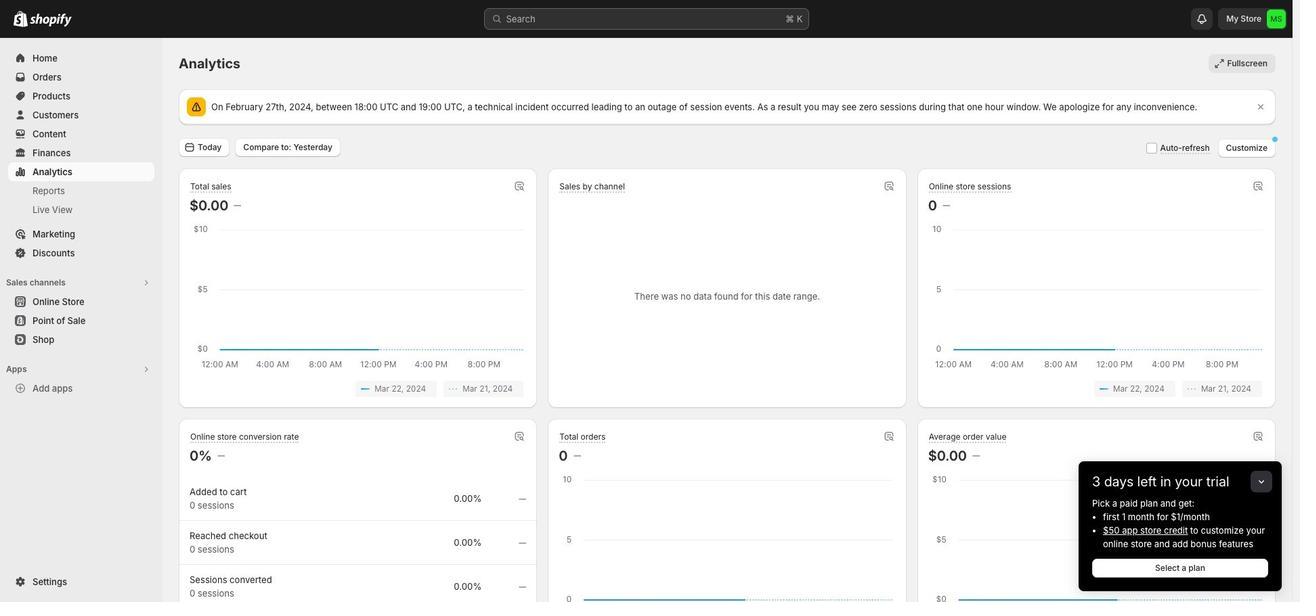 Task type: locate. For each thing, give the bounding box(es) containing it.
1 horizontal spatial list
[[931, 381, 1262, 398]]

list
[[192, 381, 524, 398], [931, 381, 1262, 398]]

shopify image
[[30, 14, 72, 27]]

1 list from the left
[[192, 381, 524, 398]]

0 horizontal spatial list
[[192, 381, 524, 398]]



Task type: vqa. For each thing, say whether or not it's contained in the screenshot.
SETTINGS dialog
no



Task type: describe. For each thing, give the bounding box(es) containing it.
my store image
[[1267, 9, 1286, 28]]

2 list from the left
[[931, 381, 1262, 398]]

shopify image
[[14, 11, 28, 27]]



